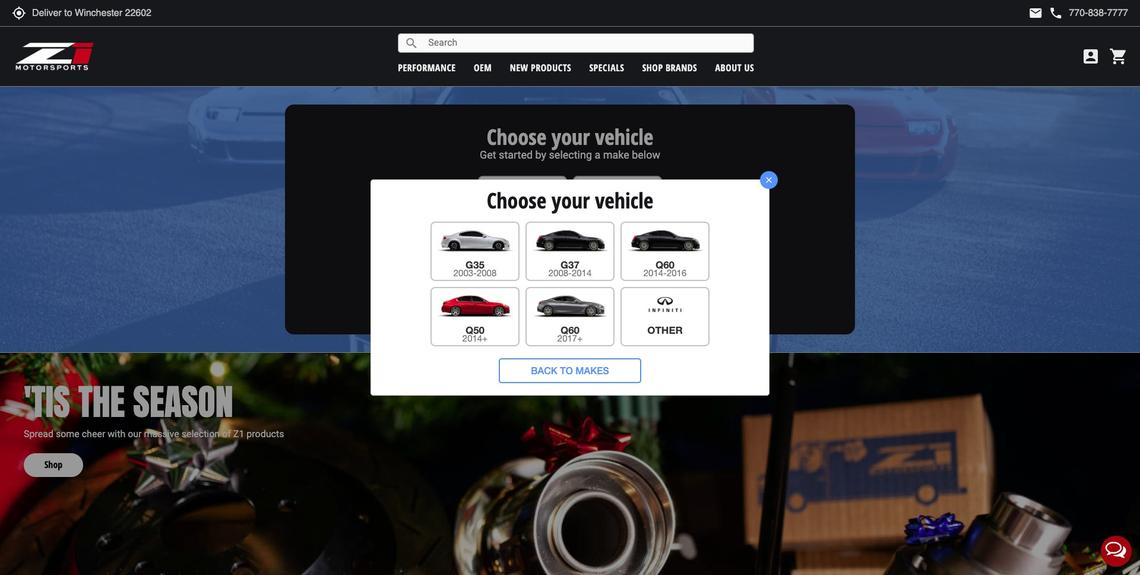 Task type: vqa. For each thing, say whether or not it's contained in the screenshot.
the bottommost Choose
yes



Task type: describe. For each thing, give the bounding box(es) containing it.
2014+
[[463, 333, 488, 343]]

our
[[128, 428, 142, 439]]

about us
[[716, 61, 755, 74]]

shopping_cart
[[1110, 47, 1129, 66]]

back
[[531, 365, 558, 376]]

started
[[499, 149, 533, 161]]

performance link
[[398, 61, 456, 74]]

or
[[584, 246, 593, 258]]

g37 2008-2014
[[549, 258, 592, 278]]

choose for choose your vehicle get started by selecting a make below
[[487, 122, 547, 152]]

oem
[[474, 61, 492, 74]]

phone
[[1049, 6, 1064, 20]]

about
[[716, 61, 742, 74]]

'tis the season spread some cheer with our massive selection of z1 products image
[[0, 353, 1141, 575]]

back to makes button
[[499, 358, 642, 383]]

suv?
[[596, 246, 621, 258]]

'tis the season spread some cheer with our massive selection of z1 products
[[24, 375, 284, 439]]

performance
[[398, 61, 456, 74]]

specials
[[590, 61, 625, 74]]

selecting
[[549, 149, 592, 161]]

shop link
[[24, 441, 83, 477]]

season
[[133, 375, 233, 429]]

choose your vehicle
[[487, 186, 654, 215]]

choose for choose your vehicle
[[487, 186, 547, 215]]

2008
[[477, 268, 497, 278]]

back to makes
[[531, 365, 609, 376]]

q60 2014-2016
[[644, 258, 687, 278]]

new products link
[[510, 61, 572, 74]]

about us link
[[716, 61, 755, 74]]

get
[[480, 149, 496, 161]]

shop brands
[[643, 61, 698, 74]]

'tis
[[24, 375, 70, 429]]

0 horizontal spatial a
[[546, 246, 552, 258]]

makes
[[576, 365, 609, 376]]

with
[[108, 428, 125, 439]]

g37
[[561, 258, 580, 271]]

phone link
[[1049, 6, 1129, 20]]

account_box
[[1082, 47, 1101, 66]]

z1 motorsports logo image
[[15, 42, 95, 71]]

to
[[560, 365, 573, 376]]

2016
[[667, 268, 687, 278]]

a inside 'choose your vehicle get started by selecting a make below'
[[595, 149, 601, 161]]

shop brands link
[[643, 61, 698, 74]]

spread
[[24, 428, 53, 439]]

cheer
[[82, 428, 105, 439]]

new
[[510, 61, 529, 74]]

2008-
[[549, 268, 572, 278]]

search
[[405, 36, 419, 50]]

make
[[603, 149, 630, 161]]

specials link
[[590, 61, 625, 74]]



Task type: locate. For each thing, give the bounding box(es) containing it.
shop left brands
[[643, 61, 663, 74]]

1 vertical spatial q60
[[561, 324, 580, 336]]

q60 up back to makes
[[561, 324, 580, 336]]

vehicle
[[595, 122, 654, 152], [595, 186, 654, 215]]

mail link
[[1029, 6, 1044, 20]]

oem link
[[474, 61, 492, 74]]

2 your from the top
[[552, 186, 590, 215]]

selection
[[182, 428, 220, 439]]

shopping_cart link
[[1107, 47, 1129, 66]]

2014
[[572, 268, 592, 278]]

2014-
[[644, 268, 667, 278]]

below
[[632, 149, 661, 161]]

truck
[[555, 246, 581, 258]]

1 horizontal spatial shop
[[643, 61, 663, 74]]

q50 2014+
[[463, 324, 488, 343]]

account_box link
[[1079, 47, 1104, 66]]

Search search field
[[419, 34, 754, 52]]

g35
[[466, 258, 485, 271]]

choose your vehicle get started by selecting a make below
[[480, 122, 661, 161]]

by
[[536, 149, 547, 161]]

vehicle right selecting
[[595, 122, 654, 152]]

have
[[520, 246, 544, 258]]

of
[[222, 428, 231, 439]]

1 horizontal spatial q60
[[656, 258, 675, 271]]

q60 for q60 2017+
[[561, 324, 580, 336]]

q60
[[656, 258, 675, 271], [561, 324, 580, 336]]

q60 inside q60 2014-2016
[[656, 258, 675, 271]]

1 horizontal spatial a
[[595, 149, 601, 161]]

2017+
[[558, 333, 583, 343]]

0 vertical spatial vehicle
[[595, 122, 654, 152]]

0 vertical spatial your
[[552, 122, 590, 152]]

0 vertical spatial a
[[595, 149, 601, 161]]

brands
[[666, 61, 698, 74]]

0 vertical spatial products
[[531, 61, 572, 74]]

some
[[56, 428, 79, 439]]

your inside 'choose your vehicle get started by selecting a make below'
[[552, 122, 590, 152]]

1 vertical spatial vehicle
[[595, 186, 654, 215]]

2003-
[[454, 268, 477, 278]]

0 horizontal spatial q60
[[561, 324, 580, 336]]

shop down the some
[[44, 458, 63, 471]]

your for choose your vehicle get started by selecting a make below
[[552, 122, 590, 152]]

your
[[552, 122, 590, 152], [552, 186, 590, 215]]

q60 up the infiniti logo emblem logo
[[656, 258, 675, 271]]

shop for shop
[[44, 458, 63, 471]]

massive
[[144, 428, 179, 439]]

1 vertical spatial a
[[546, 246, 552, 258]]

2 vehicle from the top
[[595, 186, 654, 215]]

0 vertical spatial choose
[[487, 122, 547, 152]]

a right have
[[546, 246, 552, 258]]

q50
[[466, 324, 485, 336]]

choose down started
[[487, 186, 547, 215]]

q60 inside q60 2017+
[[561, 324, 580, 336]]

1 vertical spatial products
[[247, 428, 284, 439]]

your down selecting
[[552, 186, 590, 215]]

vehicle down make
[[595, 186, 654, 215]]

2 choose from the top
[[487, 186, 547, 215]]

0 vertical spatial q60
[[656, 258, 675, 271]]

have a truck or suv?
[[520, 246, 621, 258]]

your for choose your vehicle
[[552, 186, 590, 215]]

mail
[[1029, 6, 1044, 20]]

vehicle for choose your vehicle
[[595, 186, 654, 215]]

vehicle for choose your vehicle get started by selecting a make below
[[595, 122, 654, 152]]

shop for shop brands
[[643, 61, 663, 74]]

my_location
[[12, 6, 26, 20]]

1 vertical spatial your
[[552, 186, 590, 215]]

products inside ''tis the season spread some cheer with our massive selection of z1 products'
[[247, 428, 284, 439]]

choose inside 'choose your vehicle get started by selecting a make below'
[[487, 122, 547, 152]]

1 choose from the top
[[487, 122, 547, 152]]

infiniti logo emblem logo image
[[645, 292, 686, 317]]

products
[[531, 61, 572, 74], [247, 428, 284, 439]]

other
[[648, 324, 683, 336]]

a left make
[[595, 149, 601, 161]]

choose left selecting
[[487, 122, 547, 152]]

g35 2003-2008
[[454, 258, 497, 278]]

q60 for q60 2014-2016
[[656, 258, 675, 271]]

1 your from the top
[[552, 122, 590, 152]]

products right z1
[[247, 428, 284, 439]]

mail phone
[[1029, 6, 1064, 20]]

your right by
[[552, 122, 590, 152]]

the
[[78, 375, 125, 429]]

us
[[745, 61, 755, 74]]

z1
[[233, 428, 244, 439]]

1 vertical spatial shop
[[44, 458, 63, 471]]

shop
[[643, 61, 663, 74], [44, 458, 63, 471]]

1 vehicle from the top
[[595, 122, 654, 152]]

new products
[[510, 61, 572, 74]]

products right new
[[531, 61, 572, 74]]

0 horizontal spatial shop
[[44, 458, 63, 471]]

a
[[595, 149, 601, 161], [546, 246, 552, 258]]

q60 2017+
[[558, 324, 583, 343]]

0 horizontal spatial products
[[247, 428, 284, 439]]

1 vertical spatial choose
[[487, 186, 547, 215]]

0 vertical spatial shop
[[643, 61, 663, 74]]

1 horizontal spatial products
[[531, 61, 572, 74]]

vehicle inside 'choose your vehicle get started by selecting a make below'
[[595, 122, 654, 152]]

choose
[[487, 122, 547, 152], [487, 186, 547, 215]]



